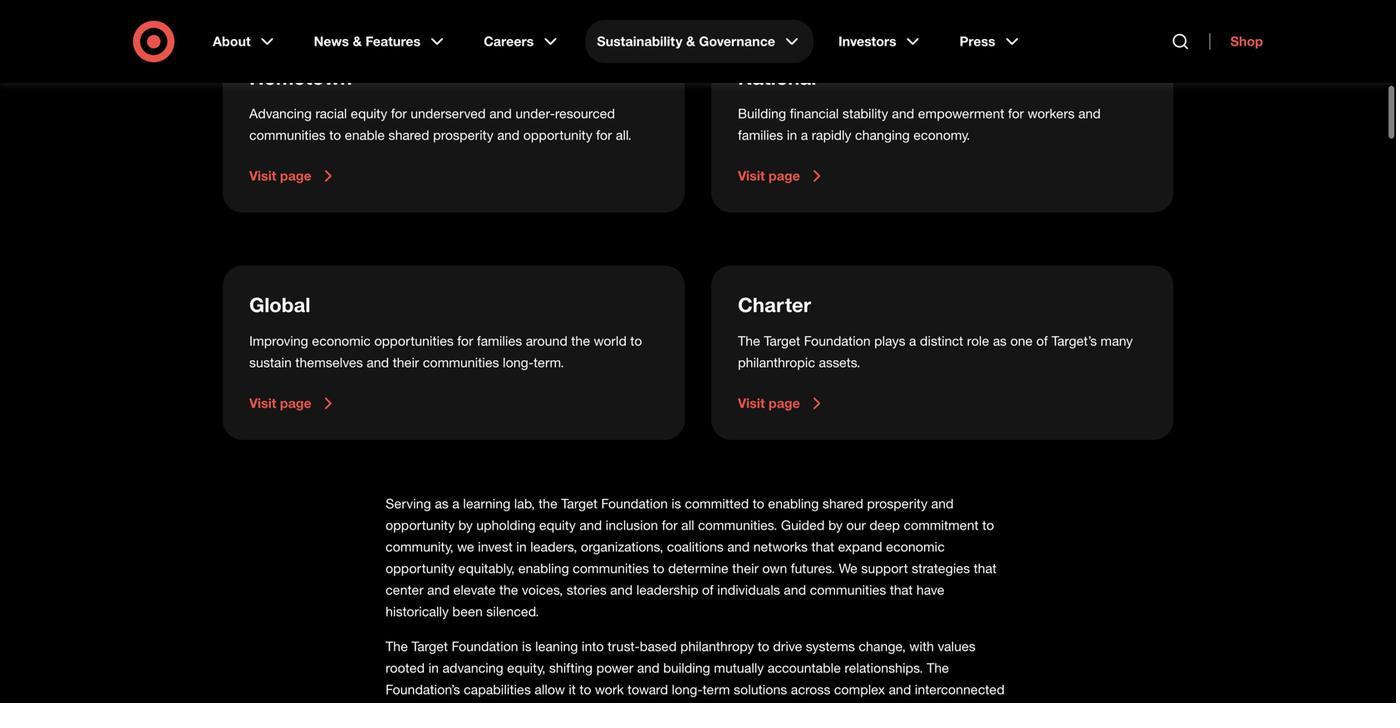 Task type: locate. For each thing, give the bounding box(es) containing it.
and down opportunities
[[367, 355, 389, 371]]

by left the our at the bottom of the page
[[829, 518, 843, 534]]

enabling up guided
[[768, 496, 819, 512]]

and
[[489, 106, 512, 122], [892, 106, 915, 122], [1079, 106, 1101, 122], [497, 127, 520, 143], [367, 355, 389, 371], [931, 496, 954, 512], [580, 518, 602, 534], [727, 539, 750, 556], [427, 583, 450, 599], [610, 583, 633, 599], [784, 583, 806, 599], [637, 661, 660, 677], [889, 682, 911, 699], [757, 704, 779, 704]]

communities inside the improving economic opportunities for families around the world to sustain themselves and their communities long-term.
[[423, 355, 499, 371]]

visit page link for charter
[[738, 394, 1147, 414]]

for inside serving as a learning lab, the target foundation is committed to enabling shared prosperity and opportunity by upholding equity and inclusion for all communities. guided by our deep commitment to community, we invest in leaders, organizations, coalitions and networks that expand economic opportunity equitably, enabling communities to determine their own futures. we support strategies that center and elevate the voices, stories and leadership of individuals and communities that have historically been silenced.
[[662, 518, 678, 534]]

target inside the target foundation plays a distinct role as one of target's many philanthropic assets.
[[764, 333, 800, 349]]

& right 'news'
[[353, 33, 362, 49]]

1 horizontal spatial is
[[672, 496, 681, 512]]

change,
[[859, 639, 906, 655]]

sustainability
[[597, 33, 683, 49]]

1 vertical spatial is
[[522, 639, 532, 655]]

0 vertical spatial as
[[993, 333, 1007, 349]]

2 horizontal spatial a
[[909, 333, 916, 349]]

economic
[[312, 333, 371, 349], [886, 539, 945, 556], [386, 704, 444, 704]]

to inside the 'advancing racial equity for underserved and under-resourced communities to enable shared prosperity and opportunity for all.'
[[329, 127, 341, 143]]

in down financial
[[787, 127, 797, 143]]

equity,
[[507, 661, 546, 677]]

long- down building
[[672, 682, 703, 699]]

press link
[[948, 20, 1034, 63]]

distinct
[[920, 333, 963, 349]]

invest
[[478, 539, 513, 556]]

2 vertical spatial the
[[927, 661, 949, 677]]

term
[[703, 682, 730, 699]]

prosperity up the deep
[[867, 496, 928, 512]]

1 vertical spatial families
[[477, 333, 522, 349]]

shared
[[389, 127, 429, 143], [823, 496, 864, 512]]

0 horizontal spatial their
[[393, 355, 419, 371]]

in inside serving as a learning lab, the target foundation is committed to enabling shared prosperity and opportunity by upholding equity and inclusion for all communities. guided by our deep commitment to community, we invest in leaders, organizations, coalitions and networks that expand economic opportunity equitably, enabling communities to determine their own futures. we support strategies that center and elevate the voices, stories and leadership of individuals and communities that have historically been silenced.
[[516, 539, 527, 556]]

black,
[[647, 704, 684, 704]]

& for features
[[353, 33, 362, 49]]

for right opportunities
[[457, 333, 473, 349]]

0 vertical spatial a
[[801, 127, 808, 143]]

1 vertical spatial shared
[[823, 496, 864, 512]]

1 horizontal spatial the
[[738, 333, 760, 349]]

it
[[569, 682, 576, 699]]

by up we
[[459, 518, 473, 534]]

0 horizontal spatial the
[[386, 639, 408, 655]]

term.
[[534, 355, 564, 371]]

visit page link down economy.
[[738, 166, 1147, 186]]

target up leaders, on the bottom of the page
[[561, 496, 598, 512]]

visit page for hometown
[[249, 168, 311, 184]]

expand
[[838, 539, 882, 556]]

0 vertical spatial their
[[393, 355, 419, 371]]

0 horizontal spatial long-
[[503, 355, 534, 371]]

economic down foundation's
[[386, 704, 444, 704]]

is up equity,
[[522, 639, 532, 655]]

2 by from the left
[[829, 518, 843, 534]]

foundation up inclusion
[[601, 496, 668, 512]]

shared up the our at the bottom of the page
[[823, 496, 864, 512]]

as right serving
[[435, 496, 449, 512]]

1 horizontal spatial their
[[732, 561, 759, 577]]

2 horizontal spatial foundation
[[804, 333, 871, 349]]

1 vertical spatial their
[[732, 561, 759, 577]]

plays
[[874, 333, 906, 349]]

coalitions
[[667, 539, 724, 556]]

enable
[[345, 127, 385, 143]]

opportunity up community,
[[386, 518, 455, 534]]

1 horizontal spatial as
[[928, 704, 942, 704]]

sustainability & governance
[[597, 33, 775, 49]]

families down building
[[738, 127, 783, 143]]

1 vertical spatial target
[[561, 496, 598, 512]]

about link
[[201, 20, 289, 63]]

visit down advancing
[[249, 168, 276, 184]]

is
[[672, 496, 681, 512], [522, 639, 532, 655]]

center
[[386, 583, 424, 599]]

a left learning
[[452, 496, 459, 512]]

1 horizontal spatial shared
[[823, 496, 864, 512]]

shop link
[[1210, 33, 1263, 50]]

in down allow
[[554, 704, 564, 704]]

1 vertical spatial foundation
[[601, 496, 668, 512]]

to down racial
[[329, 127, 341, 143]]

national
[[738, 65, 817, 89]]

resourced
[[555, 106, 615, 122]]

0 vertical spatial target
[[764, 333, 800, 349]]

to
[[329, 127, 341, 143], [630, 333, 642, 349], [753, 496, 765, 512], [983, 518, 994, 534], [653, 561, 665, 577], [758, 639, 770, 655], [580, 682, 591, 699]]

0 vertical spatial prosperity
[[433, 127, 494, 143]]

0 vertical spatial the
[[738, 333, 760, 349]]

&
[[353, 33, 362, 49], [686, 33, 695, 49]]

a down financial
[[801, 127, 808, 143]]

visit page link down the target foundation plays a distinct role as one of target's many philanthropic assets.
[[738, 394, 1147, 414]]

target up rooted
[[412, 639, 448, 655]]

visit page link for hometown
[[249, 166, 658, 186]]

page for charter
[[769, 396, 800, 412]]

the for charter
[[738, 333, 760, 349]]

improving economic opportunities for families around the world to sustain themselves and their communities long-term.
[[249, 333, 642, 371]]

is inside the target foundation is leaning into trust-based philanthropy to drive systems change, with values rooted in advancing equity, shifting power and building mutually accountable relationships. the foundation's capabilities allow it to work toward long-term solutions across complex and interconnected economic issues, grounded in the voices of black, indigenous and people of color (bipoc) as well
[[522, 639, 532, 655]]

grounded
[[492, 704, 550, 704]]

0 horizontal spatial equity
[[351, 106, 387, 122]]

toward
[[628, 682, 668, 699]]

as
[[993, 333, 1007, 349], [435, 496, 449, 512], [928, 704, 942, 704]]

economic inside serving as a learning lab, the target foundation is committed to enabling shared prosperity and opportunity by upholding equity and inclusion for all communities. guided by our deep commitment to community, we invest in leaders, organizations, coalitions and networks that expand economic opportunity equitably, enabling communities to determine their own futures. we support strategies that center and elevate the voices, stories and leadership of individuals and communities that have historically been silenced.
[[886, 539, 945, 556]]

1 horizontal spatial long-
[[672, 682, 703, 699]]

2 & from the left
[[686, 33, 695, 49]]

0 vertical spatial equity
[[351, 106, 387, 122]]

0 horizontal spatial prosperity
[[433, 127, 494, 143]]

equity
[[351, 106, 387, 122], [539, 518, 576, 534]]

target inside the target foundation is leaning into trust-based philanthropy to drive systems change, with values rooted in advancing equity, shifting power and building mutually accountable relationships. the foundation's capabilities allow it to work toward long-term solutions across complex and interconnected economic issues, grounded in the voices of black, indigenous and people of color (bipoc) as well
[[412, 639, 448, 655]]

0 horizontal spatial &
[[353, 33, 362, 49]]

visit down philanthropic in the right bottom of the page
[[738, 396, 765, 412]]

2 vertical spatial opportunity
[[386, 561, 455, 577]]

opportunity inside the 'advancing racial equity for underserved and under-resourced communities to enable shared prosperity and opportunity for all.'
[[523, 127, 593, 143]]

1 vertical spatial as
[[435, 496, 449, 512]]

visit page for global
[[249, 396, 311, 412]]

1 horizontal spatial economic
[[386, 704, 444, 704]]

for
[[391, 106, 407, 122], [1008, 106, 1024, 122], [596, 127, 612, 143], [457, 333, 473, 349], [662, 518, 678, 534]]

communities inside the 'advancing racial equity for underserved and under-resourced communities to enable shared prosperity and opportunity for all.'
[[249, 127, 326, 143]]

support
[[861, 561, 908, 577]]

economic inside the target foundation is leaning into trust-based philanthropy to drive systems change, with values rooted in advancing equity, shifting power and building mutually accountable relationships. the foundation's capabilities allow it to work toward long-term solutions across complex and interconnected economic issues, grounded in the voices of black, indigenous and people of color (bipoc) as well
[[386, 704, 444, 704]]

of down toward
[[632, 704, 644, 704]]

as down interconnected
[[928, 704, 942, 704]]

of inside serving as a learning lab, the target foundation is committed to enabling shared prosperity and opportunity by upholding equity and inclusion for all communities. guided by our deep commitment to community, we invest in leaders, organizations, coalitions and networks that expand economic opportunity equitably, enabling communities to determine their own futures. we support strategies that center and elevate the voices, stories and leadership of individuals and communities that have historically been silenced.
[[702, 583, 714, 599]]

0 horizontal spatial a
[[452, 496, 459, 512]]

0 vertical spatial long-
[[503, 355, 534, 371]]

families left around
[[477, 333, 522, 349]]

prosperity down 'underserved'
[[433, 127, 494, 143]]

1 horizontal spatial foundation
[[601, 496, 668, 512]]

to up "communities."
[[753, 496, 765, 512]]

the up rooted
[[386, 639, 408, 655]]

visit page down 'sustain'
[[249, 396, 311, 412]]

shared inside serving as a learning lab, the target foundation is committed to enabling shared prosperity and opportunity by upholding equity and inclusion for all communities. guided by our deep commitment to community, we invest in leaders, organizations, coalitions and networks that expand economic opportunity equitably, enabling communities to determine their own futures. we support strategies that center and elevate the voices, stories and leadership of individuals and communities that have historically been silenced.
[[823, 496, 864, 512]]

as inside the target foundation is leaning into trust-based philanthropy to drive systems change, with values rooted in advancing equity, shifting power and building mutually accountable relationships. the foundation's capabilities allow it to work toward long-term solutions across complex and interconnected economic issues, grounded in the voices of black, indigenous and people of color (bipoc) as well
[[928, 704, 942, 704]]

foundation inside serving as a learning lab, the target foundation is committed to enabling shared prosperity and opportunity by upholding equity and inclusion for all communities. guided by our deep commitment to community, we invest in leaders, organizations, coalitions and networks that expand economic opportunity equitably, enabling communities to determine their own futures. we support strategies that center and elevate the voices, stories and leadership of individuals and communities that have historically been silenced.
[[601, 496, 668, 512]]

0 vertical spatial economic
[[312, 333, 371, 349]]

trust-
[[608, 639, 640, 655]]

historically
[[386, 604, 449, 620]]

equity inside serving as a learning lab, the target foundation is committed to enabling shared prosperity and opportunity by upholding equity and inclusion for all communities. guided by our deep commitment to community, we invest in leaders, organizations, coalitions and networks that expand economic opportunity equitably, enabling communities to determine their own futures. we support strategies that center and elevate the voices, stories and leadership of individuals and communities that have historically been silenced.
[[539, 518, 576, 534]]

2 vertical spatial foundation
[[452, 639, 518, 655]]

visit page
[[249, 168, 311, 184], [738, 168, 800, 184], [249, 396, 311, 412], [738, 396, 800, 412]]

economic for serving as a learning lab, the target foundation is committed to enabling shared prosperity and opportunity by upholding equity and inclusion for all communities. guided by our deep commitment to community, we invest in leaders, organizations, coalitions and networks that expand economic opportunity equitably, enabling communities to determine their own futures. we support strategies that center and elevate the voices, stories and leadership of individuals and communities that have historically been silenced.
[[886, 539, 945, 556]]

for left all
[[662, 518, 678, 534]]

their up the individuals
[[732, 561, 759, 577]]

a right plays
[[909, 333, 916, 349]]

1 horizontal spatial enabling
[[768, 496, 819, 512]]

opportunity
[[523, 127, 593, 143], [386, 518, 455, 534], [386, 561, 455, 577]]

1 vertical spatial equity
[[539, 518, 576, 534]]

2 vertical spatial a
[[452, 496, 459, 512]]

in right invest
[[516, 539, 527, 556]]

1 horizontal spatial &
[[686, 33, 695, 49]]

to right world
[[630, 333, 642, 349]]

communities down opportunities
[[423, 355, 499, 371]]

and down under-
[[497, 127, 520, 143]]

mutually
[[714, 661, 764, 677]]

foundation's
[[386, 682, 460, 699]]

to up leadership
[[653, 561, 665, 577]]

target up philanthropic in the right bottom of the page
[[764, 333, 800, 349]]

economic up the themselves
[[312, 333, 371, 349]]

0 horizontal spatial by
[[459, 518, 473, 534]]

0 horizontal spatial economic
[[312, 333, 371, 349]]

economic for the target foundation is leaning into trust-based philanthropy to drive systems change, with values rooted in advancing equity, shifting power and building mutually accountable relationships. the foundation's capabilities allow it to work toward long-term solutions across complex and interconnected economic issues, grounded in the voices of black, indigenous and people of color (bipoc) as well
[[386, 704, 444, 704]]

to inside the improving economic opportunities for families around the world to sustain themselves and their communities long-term.
[[630, 333, 642, 349]]

2 vertical spatial that
[[890, 583, 913, 599]]

visit down building
[[738, 168, 765, 184]]

the down the it
[[568, 704, 587, 704]]

visit page down philanthropic in the right bottom of the page
[[738, 396, 800, 412]]

that right strategies
[[974, 561, 997, 577]]

foundation up the assets.
[[804, 333, 871, 349]]

page
[[280, 168, 311, 184], [769, 168, 800, 184], [280, 396, 311, 412], [769, 396, 800, 412]]

page down advancing
[[280, 168, 311, 184]]

features
[[366, 33, 421, 49]]

community,
[[386, 539, 454, 556]]

interconnected
[[915, 682, 1005, 699]]

the target foundation plays a distinct role as one of target's many philanthropic assets.
[[738, 333, 1133, 371]]

and right 'stories'
[[610, 583, 633, 599]]

0 vertical spatial that
[[812, 539, 835, 556]]

enabling
[[768, 496, 819, 512], [518, 561, 569, 577]]

2 vertical spatial as
[[928, 704, 942, 704]]

1 horizontal spatial equity
[[539, 518, 576, 534]]

the for serving as a learning lab, the target foundation is committed to enabling shared prosperity and opportunity by upholding equity and inclusion for all communities. guided by our deep commitment to community, we invest in leaders, organizations, coalitions and networks that expand economic opportunity equitably, enabling communities to determine their own futures. we support strategies that center and elevate the voices, stories and leadership of individuals and communities that have historically been silenced.
[[386, 639, 408, 655]]

visit page link down the improving economic opportunities for families around the world to sustain themselves and their communities long-term.
[[249, 394, 658, 414]]

1 & from the left
[[353, 33, 362, 49]]

1 vertical spatial the
[[386, 639, 408, 655]]

target for charter
[[764, 333, 800, 349]]

0 horizontal spatial as
[[435, 496, 449, 512]]

work
[[595, 682, 624, 699]]

voices,
[[522, 583, 563, 599]]

and inside the improving economic opportunities for families around the world to sustain themselves and their communities long-term.
[[367, 355, 389, 371]]

0 vertical spatial enabling
[[768, 496, 819, 512]]

2 horizontal spatial as
[[993, 333, 1007, 349]]

1 vertical spatial enabling
[[518, 561, 569, 577]]

and left under-
[[489, 106, 512, 122]]

0 vertical spatial shared
[[389, 127, 429, 143]]

0 horizontal spatial families
[[477, 333, 522, 349]]

and down the futures.
[[784, 583, 806, 599]]

2 vertical spatial target
[[412, 639, 448, 655]]

press
[[960, 33, 996, 49]]

have
[[917, 583, 945, 599]]

opportunity down under-
[[523, 127, 593, 143]]

page for global
[[280, 396, 311, 412]]

is left committed
[[672, 496, 681, 512]]

long- down around
[[503, 355, 534, 371]]

we
[[839, 561, 858, 577]]

communities down organizations,
[[573, 561, 649, 577]]

visit down 'sustain'
[[249, 396, 276, 412]]

2 horizontal spatial the
[[927, 661, 949, 677]]

visit page link for national
[[738, 166, 1147, 186]]

and up commitment
[[931, 496, 954, 512]]

1 horizontal spatial families
[[738, 127, 783, 143]]

0 horizontal spatial foundation
[[452, 639, 518, 655]]

page down 'sustain'
[[280, 396, 311, 412]]

and up (bipoc)
[[889, 682, 911, 699]]

for left workers on the top
[[1008, 106, 1024, 122]]

and down "communities."
[[727, 539, 750, 556]]

1 vertical spatial prosperity
[[867, 496, 928, 512]]

1 vertical spatial a
[[909, 333, 916, 349]]

opportunity down community,
[[386, 561, 455, 577]]

drive
[[773, 639, 802, 655]]

1 horizontal spatial a
[[801, 127, 808, 143]]

and up changing
[[892, 106, 915, 122]]

underserved
[[411, 106, 486, 122]]

individuals
[[717, 583, 780, 599]]

careers
[[484, 33, 534, 49]]

the left world
[[571, 333, 590, 349]]

as right role
[[993, 333, 1007, 349]]

upholding
[[476, 518, 536, 534]]

elevate
[[453, 583, 496, 599]]

been
[[452, 604, 483, 620]]

0 vertical spatial foundation
[[804, 333, 871, 349]]

2 horizontal spatial economic
[[886, 539, 945, 556]]

communities.
[[698, 518, 777, 534]]

issues,
[[448, 704, 489, 704]]

communities down advancing
[[249, 127, 326, 143]]

charter
[[738, 293, 811, 317]]

equity inside the 'advancing racial equity for underserved and under-resourced communities to enable shared prosperity and opportunity for all.'
[[351, 106, 387, 122]]

the right lab,
[[539, 496, 558, 512]]

news
[[314, 33, 349, 49]]

0 vertical spatial families
[[738, 127, 783, 143]]

foundation inside the target foundation is leaning into trust-based philanthropy to drive systems change, with values rooted in advancing equity, shifting power and building mutually accountable relationships. the foundation's capabilities allow it to work toward long-term solutions across complex and interconnected economic issues, grounded in the voices of black, indigenous and people of color (bipoc) as well
[[452, 639, 518, 655]]

& left governance
[[686, 33, 695, 49]]

visit page down advancing
[[249, 168, 311, 184]]

equity up enable
[[351, 106, 387, 122]]

visit page for national
[[738, 168, 800, 184]]

0 horizontal spatial target
[[412, 639, 448, 655]]

long- inside the target foundation is leaning into trust-based philanthropy to drive systems change, with values rooted in advancing equity, shifting power and building mutually accountable relationships. the foundation's capabilities allow it to work toward long-term solutions across complex and interconnected economic issues, grounded in the voices of black, indigenous and people of color (bipoc) as well
[[672, 682, 703, 699]]

indigenous
[[687, 704, 753, 704]]

1 horizontal spatial target
[[561, 496, 598, 512]]

the inside the target foundation plays a distinct role as one of target's many philanthropic assets.
[[738, 333, 760, 349]]

their inside serving as a learning lab, the target foundation is committed to enabling shared prosperity and opportunity by upholding equity and inclusion for all communities. guided by our deep commitment to community, we invest in leaders, organizations, coalitions and networks that expand economic opportunity equitably, enabling communities to determine their own futures. we support strategies that center and elevate the voices, stories and leadership of individuals and communities that have historically been silenced.
[[732, 561, 759, 577]]

1 horizontal spatial prosperity
[[867, 496, 928, 512]]

the down "with"
[[927, 661, 949, 677]]

of
[[1037, 333, 1048, 349], [702, 583, 714, 599], [632, 704, 644, 704], [828, 704, 839, 704]]

and right workers on the top
[[1079, 106, 1101, 122]]

1 horizontal spatial by
[[829, 518, 843, 534]]

foundation inside the target foundation plays a distinct role as one of target's many philanthropic assets.
[[804, 333, 871, 349]]

that
[[812, 539, 835, 556], [974, 561, 997, 577], [890, 583, 913, 599]]

assets.
[[819, 355, 861, 371]]

organizations,
[[581, 539, 663, 556]]

prosperity inside the 'advancing racial equity for underserved and under-resourced communities to enable shared prosperity and opportunity for all.'
[[433, 127, 494, 143]]

a inside the target foundation plays a distinct role as one of target's many philanthropic assets.
[[909, 333, 916, 349]]

2 horizontal spatial target
[[764, 333, 800, 349]]

shared right enable
[[389, 127, 429, 143]]

visit page link down the 'advancing racial equity for underserved and under-resourced communities to enable shared prosperity and opportunity for all.' at the left top of the page
[[249, 166, 658, 186]]

visit for national
[[738, 168, 765, 184]]

visit page link for global
[[249, 394, 658, 414]]

0 horizontal spatial shared
[[389, 127, 429, 143]]

of right the one
[[1037, 333, 1048, 349]]

enabling up voices,
[[518, 561, 569, 577]]

serving
[[386, 496, 431, 512]]

empowerment
[[918, 106, 1005, 122]]

0 vertical spatial opportunity
[[523, 127, 593, 143]]

page down building
[[769, 168, 800, 184]]

that up the futures.
[[812, 539, 835, 556]]

the up philanthropic in the right bottom of the page
[[738, 333, 760, 349]]

for inside the improving economic opportunities for families around the world to sustain themselves and their communities long-term.
[[457, 333, 473, 349]]

foundation up advancing
[[452, 639, 518, 655]]

1 vertical spatial that
[[974, 561, 997, 577]]

for left 'underserved'
[[391, 106, 407, 122]]

0 horizontal spatial is
[[522, 639, 532, 655]]

1 vertical spatial economic
[[886, 539, 945, 556]]

page down philanthropic in the right bottom of the page
[[769, 396, 800, 412]]

2 vertical spatial economic
[[386, 704, 444, 704]]

1 vertical spatial long-
[[672, 682, 703, 699]]

visit page down building
[[738, 168, 800, 184]]

prosperity
[[433, 127, 494, 143], [867, 496, 928, 512]]

leaders,
[[530, 539, 577, 556]]

economic up strategies
[[886, 539, 945, 556]]

their down opportunities
[[393, 355, 419, 371]]

that down "support" on the bottom of page
[[890, 583, 913, 599]]

our
[[846, 518, 866, 534]]

visit for global
[[249, 396, 276, 412]]

advancing
[[249, 106, 312, 122]]

0 vertical spatial is
[[672, 496, 681, 512]]

equitably,
[[459, 561, 515, 577]]



Task type: vqa. For each thing, say whether or not it's contained in the screenshot.
page associated with Global
yes



Task type: describe. For each thing, give the bounding box(es) containing it.
role
[[967, 333, 989, 349]]

with
[[910, 639, 934, 655]]

news & features link
[[302, 20, 459, 63]]

deep
[[870, 518, 900, 534]]

determine
[[668, 561, 729, 577]]

committed
[[685, 496, 749, 512]]

advancing
[[443, 661, 504, 677]]

shop
[[1231, 33, 1263, 49]]

complex
[[834, 682, 885, 699]]

governance
[[699, 33, 775, 49]]

the inside the target foundation is leaning into trust-based philanthropy to drive systems change, with values rooted in advancing equity, shifting power and building mutually accountable relationships. the foundation's capabilities allow it to work toward long-term solutions across complex and interconnected economic issues, grounded in the voices of black, indigenous and people of color (bipoc) as well
[[568, 704, 587, 704]]

capabilities
[[464, 682, 531, 699]]

a inside the building financial stability and empowerment for workers and families in a rapidly changing economy.
[[801, 127, 808, 143]]

people
[[783, 704, 824, 704]]

under-
[[516, 106, 555, 122]]

is inside serving as a learning lab, the target foundation is committed to enabling shared prosperity and opportunity by upholding equity and inclusion for all communities. guided by our deep commitment to community, we invest in leaders, organizations, coalitions and networks that expand economic opportunity equitably, enabling communities to determine their own futures. we support strategies that center and elevate the voices, stories and leadership of individuals and communities that have historically been silenced.
[[672, 496, 681, 512]]

of inside the target foundation plays a distinct role as one of target's many philanthropic assets.
[[1037, 333, 1048, 349]]

for inside the building financial stability and empowerment for workers and families in a rapidly changing economy.
[[1008, 106, 1024, 122]]

leadership
[[637, 583, 699, 599]]

stability
[[843, 106, 888, 122]]

philanthropy
[[681, 639, 754, 655]]

and up historically
[[427, 583, 450, 599]]

investors
[[839, 33, 897, 49]]

many
[[1101, 333, 1133, 349]]

a inside serving as a learning lab, the target foundation is committed to enabling shared prosperity and opportunity by upholding equity and inclusion for all communities. guided by our deep commitment to community, we invest in leaders, organizations, coalitions and networks that expand economic opportunity equitably, enabling communities to determine their own futures. we support strategies that center and elevate the voices, stories and leadership of individuals and communities that have historically been silenced.
[[452, 496, 459, 512]]

strategies
[[912, 561, 970, 577]]

as inside serving as a learning lab, the target foundation is committed to enabling shared prosperity and opportunity by upholding equity and inclusion for all communities. guided by our deep commitment to community, we invest in leaders, organizations, coalitions and networks that expand economic opportunity equitably, enabling communities to determine their own futures. we support strategies that center and elevate the voices, stories and leadership of individuals and communities that have historically been silenced.
[[435, 496, 449, 512]]

0 horizontal spatial enabling
[[518, 561, 569, 577]]

color
[[843, 704, 873, 704]]

careers link
[[472, 20, 572, 63]]

long- inside the improving economic opportunities for families around the world to sustain themselves and their communities long-term.
[[503, 355, 534, 371]]

relationships.
[[845, 661, 923, 677]]

their inside the improving economic opportunities for families around the world to sustain themselves and their communities long-term.
[[393, 355, 419, 371]]

building financial stability and empowerment for workers and families in a rapidly changing economy.
[[738, 106, 1101, 143]]

investors link
[[827, 20, 935, 63]]

1 horizontal spatial that
[[890, 583, 913, 599]]

(bipoc)
[[877, 704, 925, 704]]

economy.
[[914, 127, 970, 143]]

networks
[[754, 539, 808, 556]]

building
[[663, 661, 710, 677]]

0 horizontal spatial that
[[812, 539, 835, 556]]

accountable
[[768, 661, 841, 677]]

guided
[[781, 518, 825, 534]]

1 by from the left
[[459, 518, 473, 534]]

sustain
[[249, 355, 292, 371]]

page for hometown
[[280, 168, 311, 184]]

one
[[1011, 333, 1033, 349]]

target inside serving as a learning lab, the target foundation is committed to enabling shared prosperity and opportunity by upholding equity and inclusion for all communities. guided by our deep commitment to community, we invest in leaders, organizations, coalitions and networks that expand economic opportunity equitably, enabling communities to determine their own futures. we support strategies that center and elevate the voices, stories and leadership of individuals and communities that have historically been silenced.
[[561, 496, 598, 512]]

hometown
[[249, 65, 352, 89]]

and up toward
[[637, 661, 660, 677]]

own
[[762, 561, 787, 577]]

to right commitment
[[983, 518, 994, 534]]

to left drive
[[758, 639, 770, 655]]

workers
[[1028, 106, 1075, 122]]

across
[[791, 682, 831, 699]]

systems
[[806, 639, 855, 655]]

and up organizations,
[[580, 518, 602, 534]]

for left the 'all.'
[[596, 127, 612, 143]]

visit for charter
[[738, 396, 765, 412]]

futures.
[[791, 561, 835, 577]]

stories
[[567, 583, 607, 599]]

based
[[640, 639, 677, 655]]

inclusion
[[606, 518, 658, 534]]

and down solutions
[[757, 704, 779, 704]]

in up foundation's
[[429, 661, 439, 677]]

the target foundation is leaning into trust-based philanthropy to drive systems change, with values rooted in advancing equity, shifting power and building mutually accountable relationships. the foundation's capabilities allow it to work toward long-term solutions across complex and interconnected economic issues, grounded in the voices of black, indigenous and people of color (bipoc) as well
[[386, 639, 1005, 704]]

sustainability & governance link
[[585, 20, 814, 63]]

foundation for serving as a learning lab, the target foundation is committed to enabling shared prosperity and opportunity by upholding equity and inclusion for all communities. guided by our deep commitment to community, we invest in leaders, organizations, coalitions and networks that expand economic opportunity equitably, enabling communities to determine their own futures. we support strategies that center and elevate the voices, stories and leadership of individuals and communities that have historically been silenced.
[[452, 639, 518, 655]]

lab,
[[514, 496, 535, 512]]

families inside the building financial stability and empowerment for workers and families in a rapidly changing economy.
[[738, 127, 783, 143]]

values
[[938, 639, 976, 655]]

all.
[[616, 127, 632, 143]]

shifting
[[549, 661, 593, 677]]

allow
[[535, 682, 565, 699]]

the up silenced.
[[499, 583, 518, 599]]

leaning
[[535, 639, 578, 655]]

as inside the target foundation plays a distinct role as one of target's many philanthropic assets.
[[993, 333, 1007, 349]]

rapidly
[[812, 127, 852, 143]]

& for governance
[[686, 33, 695, 49]]

target's
[[1052, 333, 1097, 349]]

changing
[[855, 127, 910, 143]]

solutions
[[734, 682, 787, 699]]

global
[[249, 293, 311, 317]]

shared inside the 'advancing racial equity for underserved and under-resourced communities to enable shared prosperity and opportunity for all.'
[[389, 127, 429, 143]]

serving as a learning lab, the target foundation is committed to enabling shared prosperity and opportunity by upholding equity and inclusion for all communities. guided by our deep commitment to community, we invest in leaders, organizations, coalitions and networks that expand economic opportunity equitably, enabling communities to determine their own futures. we support strategies that center and elevate the voices, stories and leadership of individuals and communities that have historically been silenced.
[[386, 496, 997, 620]]

in inside the building financial stability and empowerment for workers and families in a rapidly changing economy.
[[787, 127, 797, 143]]

prosperity inside serving as a learning lab, the target foundation is committed to enabling shared prosperity and opportunity by upholding equity and inclusion for all communities. guided by our deep commitment to community, we invest in leaders, organizations, coalitions and networks that expand economic opportunity equitably, enabling communities to determine their own futures. we support strategies that center and elevate the voices, stories and leadership of individuals and communities that have historically been silenced.
[[867, 496, 928, 512]]

improving
[[249, 333, 308, 349]]

opportunities
[[374, 333, 454, 349]]

voices
[[590, 704, 628, 704]]

the inside the improving economic opportunities for families around the world to sustain themselves and their communities long-term.
[[571, 333, 590, 349]]

foundation for charter
[[804, 333, 871, 349]]

target for serving as a learning lab, the target foundation is committed to enabling shared prosperity and opportunity by upholding equity and inclusion for all communities. guided by our deep commitment to community, we invest in leaders, organizations, coalitions and networks that expand economic opportunity equitably, enabling communities to determine their own futures. we support strategies that center and elevate the voices, stories and leadership of individuals and communities that have historically been silenced.
[[412, 639, 448, 655]]

1 vertical spatial opportunity
[[386, 518, 455, 534]]

racial
[[316, 106, 347, 122]]

visit for hometown
[[249, 168, 276, 184]]

of left color
[[828, 704, 839, 704]]

to right the it
[[580, 682, 591, 699]]

economic inside the improving economic opportunities for families around the world to sustain themselves and their communities long-term.
[[312, 333, 371, 349]]

page for national
[[769, 168, 800, 184]]

learning
[[463, 496, 511, 512]]

around
[[526, 333, 568, 349]]

families inside the improving economic opportunities for families around the world to sustain themselves and their communities long-term.
[[477, 333, 522, 349]]

visit page for charter
[[738, 396, 800, 412]]

into
[[582, 639, 604, 655]]

world
[[594, 333, 627, 349]]

power
[[596, 661, 634, 677]]

communities down we
[[810, 583, 886, 599]]

about
[[213, 33, 251, 49]]

2 horizontal spatial that
[[974, 561, 997, 577]]



